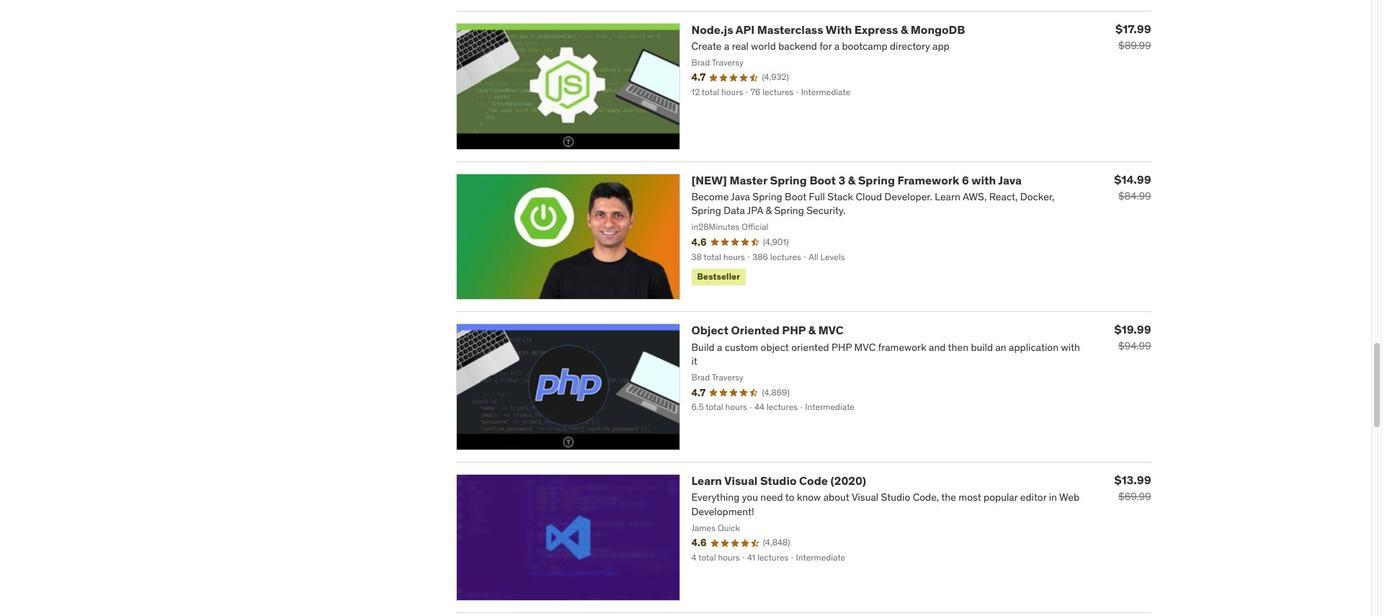 Task type: locate. For each thing, give the bounding box(es) containing it.
learn visual studio code (2020)
[[691, 474, 866, 488]]

java
[[998, 173, 1022, 187]]

& for express
[[901, 22, 908, 37]]

spring
[[770, 173, 807, 187], [858, 173, 895, 187]]

2 vertical spatial &
[[808, 323, 816, 338]]

1 vertical spatial &
[[848, 173, 855, 187]]

6
[[962, 173, 969, 187]]

$19.99
[[1114, 322, 1151, 337]]

with
[[826, 22, 852, 37]]

3
[[838, 173, 845, 187]]

framework
[[897, 173, 959, 187]]

(2020)
[[830, 474, 866, 488]]

1 horizontal spatial spring
[[858, 173, 895, 187]]

$19.99 $94.99
[[1114, 322, 1151, 353]]

1 horizontal spatial &
[[848, 173, 855, 187]]

$17.99 $89.99
[[1116, 21, 1151, 52]]

& right express
[[901, 22, 908, 37]]

$94.99
[[1118, 340, 1151, 353]]

$13.99 $69.99
[[1114, 473, 1151, 503]]

[new]
[[691, 173, 727, 187]]

$89.99
[[1118, 39, 1151, 52]]

spring left boot
[[770, 173, 807, 187]]

0 horizontal spatial &
[[808, 323, 816, 338]]

$17.99
[[1116, 21, 1151, 36]]

& right php
[[808, 323, 816, 338]]

master
[[730, 173, 767, 187]]

object
[[691, 323, 728, 338]]

2 horizontal spatial &
[[901, 22, 908, 37]]

node.js api masterclass with express & mongodb link
[[691, 22, 965, 37]]

& for 3
[[848, 173, 855, 187]]

0 vertical spatial &
[[901, 22, 908, 37]]

0 horizontal spatial spring
[[770, 173, 807, 187]]

object oriented php & mvc link
[[691, 323, 844, 338]]

& right 3 on the right of page
[[848, 173, 855, 187]]

api
[[736, 22, 755, 37]]

&
[[901, 22, 908, 37], [848, 173, 855, 187], [808, 323, 816, 338]]

$84.99
[[1118, 189, 1151, 202]]

spring right 3 on the right of page
[[858, 173, 895, 187]]

boot
[[809, 173, 836, 187]]



Task type: vqa. For each thing, say whether or not it's contained in the screenshot.
"$94.99" at the bottom right of page
yes



Task type: describe. For each thing, give the bounding box(es) containing it.
1 spring from the left
[[770, 173, 807, 187]]

$69.99
[[1118, 490, 1151, 503]]

visual
[[724, 474, 758, 488]]

object oriented php & mvc
[[691, 323, 844, 338]]

code
[[799, 474, 828, 488]]

express
[[854, 22, 898, 37]]

studio
[[760, 474, 797, 488]]

node.js
[[691, 22, 733, 37]]

node.js api masterclass with express & mongodb
[[691, 22, 965, 37]]

$13.99
[[1114, 473, 1151, 487]]

[new] master spring boot 3 & spring framework 6 with java link
[[691, 173, 1022, 187]]

[new] master spring boot 3 & spring framework 6 with java
[[691, 173, 1022, 187]]

masterclass
[[757, 22, 823, 37]]

with
[[972, 173, 996, 187]]

mongodb
[[911, 22, 965, 37]]

learn
[[691, 474, 722, 488]]

php
[[782, 323, 806, 338]]

$14.99 $84.99
[[1114, 172, 1151, 202]]

mvc
[[818, 323, 844, 338]]

$14.99
[[1114, 172, 1151, 186]]

learn visual studio code (2020) link
[[691, 474, 866, 488]]

oriented
[[731, 323, 780, 338]]

2 spring from the left
[[858, 173, 895, 187]]



